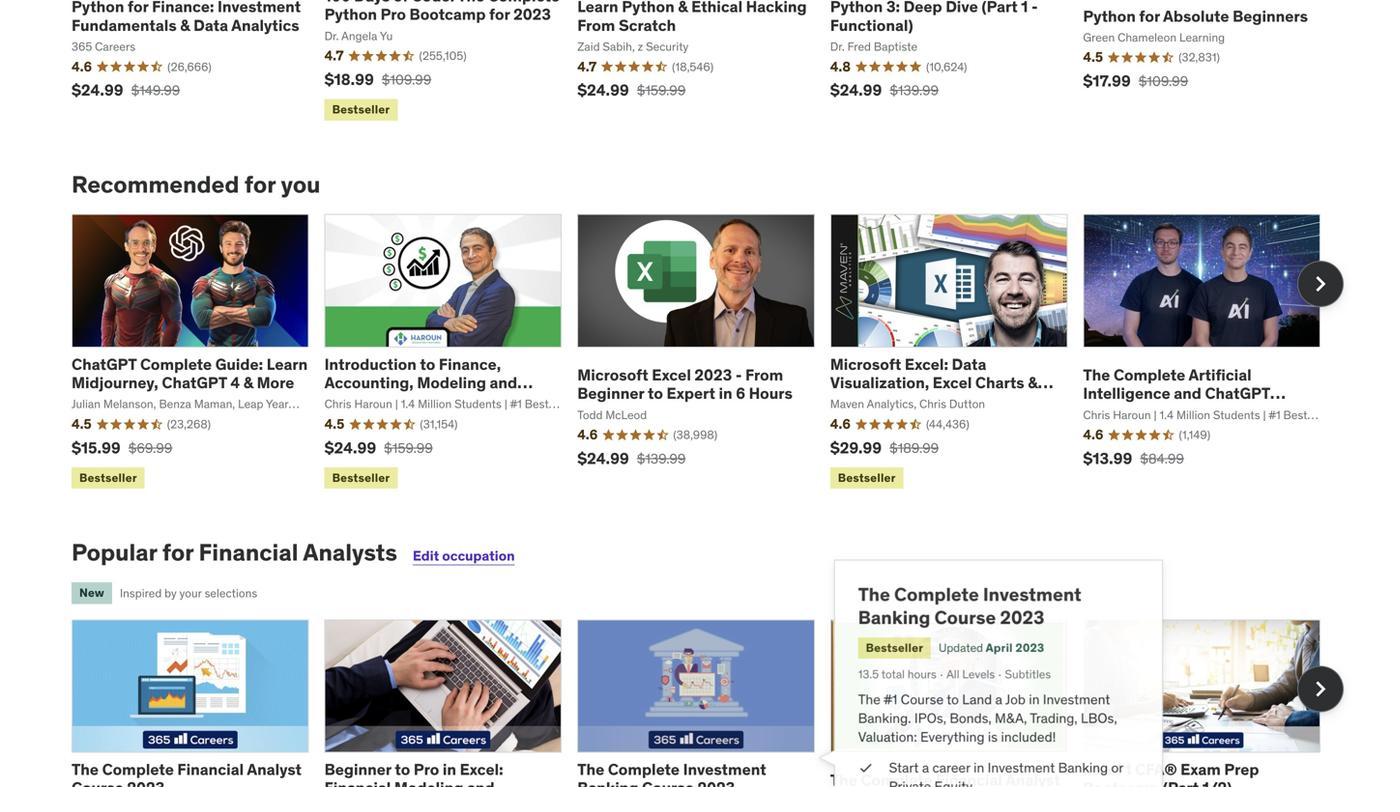 Task type: describe. For each thing, give the bounding box(es) containing it.
analysts
[[303, 539, 397, 568]]

everything
[[920, 729, 985, 747]]

midjourney,
[[72, 373, 158, 393]]

the #1 course to land a job in investment banking. ipos, bonds, m&a, trading, lbos, valuation: everything  is included!
[[857, 692, 1118, 747]]

hours
[[907, 668, 936, 683]]

all levels
[[946, 668, 995, 683]]

updated april 2023
[[938, 641, 1045, 656]]

levels
[[962, 668, 995, 683]]

all
[[946, 668, 959, 683]]

financial for analysts
[[199, 539, 298, 568]]

occupation
[[442, 548, 515, 565]]

banking inside start a career in investment banking or private equity
[[1058, 760, 1109, 777]]

total
[[881, 668, 904, 683]]

dive
[[946, 0, 978, 17]]

- inside microsoft excel 2023 - from beginner to expert in 6 hours
[[736, 365, 742, 385]]

microsoft for microsoft excel 2023 - from beginner to expert in 6 hours
[[577, 365, 648, 385]]

of
[[393, 0, 408, 6]]

a inside start a career in investment banking or private equity
[[922, 760, 929, 777]]

bootcamp inside 100 days of code: the complete python pro bootcamp for 2023
[[410, 4, 486, 24]]

python for finance: investment fundamentals & data analytics link
[[72, 0, 301, 35]]

start
[[888, 760, 918, 777]]

in inside beginner to pro in excel: financial modeling an
[[443, 760, 456, 780]]

inspired
[[120, 586, 162, 601]]

from inside microsoft excel 2023 - from beginner to expert in 6 hours
[[745, 365, 783, 385]]

2023 inside microsoft excel 2023 - from beginner to expert in 6 hours
[[695, 365, 732, 385]]

1 inside "python 3: deep dive (part 1 - functional)"
[[1021, 0, 1028, 17]]

for for recommended for you
[[245, 170, 276, 199]]

equity
[[934, 779, 972, 788]]

3:
[[886, 0, 900, 17]]

days
[[354, 0, 390, 6]]

prep
[[1224, 760, 1259, 780]]

excel: inside microsoft excel: data visualization, excel charts & graphs
[[905, 355, 948, 374]]

intelligence
[[1083, 384, 1171, 404]]

or
[[1112, 760, 1124, 777]]

microsoft excel: data visualization, excel charts & graphs link
[[830, 355, 1053, 412]]

deep
[[904, 0, 942, 17]]

the complete financial analyst course 2023 link
[[72, 760, 302, 788]]

recommended
[[72, 170, 239, 199]]

from inside learn python & ethical hacking from scratch
[[577, 15, 615, 35]]

0 horizontal spatial the complete investment banking course 2023
[[577, 760, 766, 788]]

you
[[281, 170, 321, 199]]

complete inside chatgpt complete guide: learn midjourney, chatgpt 4 & more
[[140, 355, 212, 374]]

level 1 cfa® exam prep bootcamp (part 1/2)
[[1083, 760, 1259, 788]]

python 3: deep dive (part 1 - functional) link
[[830, 0, 1038, 35]]

cfa®
[[1135, 760, 1177, 780]]

python inside 100 days of code: the complete python pro bootcamp for 2023
[[324, 4, 377, 24]]

1 inside level 1 cfa® exam prep bootcamp (part 1/2)
[[1125, 760, 1132, 780]]

beginner to pro in excel: financial modeling an
[[324, 760, 503, 788]]

and inside introduction to finance, accounting, modeling and valuation
[[490, 373, 517, 393]]

#1
[[883, 692, 897, 709]]

2 vertical spatial banking
[[577, 779, 639, 788]]

1/2)
[[1203, 779, 1232, 788]]

(part inside level 1 cfa® exam prep bootcamp (part 1/2)
[[1163, 779, 1199, 788]]

to inside beginner to pro in excel: financial modeling an
[[395, 760, 410, 780]]

100
[[324, 0, 351, 6]]

microsoft excel: data visualization, excel charts & graphs
[[830, 355, 1038, 412]]

finance,
[[439, 355, 501, 374]]

excel: inside beginner to pro in excel: financial modeling an
[[460, 760, 503, 780]]

edit
[[413, 548, 439, 565]]

python for absolute beginners link
[[1083, 6, 1308, 26]]

selections
[[205, 586, 257, 601]]

financial for analyst
[[177, 760, 244, 780]]

for for popular for financial analysts
[[162, 539, 193, 568]]

python inside learn python & ethical hacking from scratch
[[622, 0, 675, 17]]

absolute
[[1163, 6, 1229, 26]]

introduction
[[324, 355, 417, 374]]

analytics
[[231, 15, 299, 35]]

bootcamp inside level 1 cfa® exam prep bootcamp (part 1/2)
[[1083, 779, 1159, 788]]

learn inside learn python & ethical hacking from scratch
[[577, 0, 618, 17]]

& inside microsoft excel: data visualization, excel charts & graphs
[[1028, 373, 1038, 393]]

the inside the complete artificial intelligence and chatgpt course
[[1083, 365, 1110, 385]]

(part inside "python 3: deep dive (part 1 - functional)"
[[982, 0, 1018, 17]]

level 1 cfa® exam prep bootcamp (part 1/2) link
[[1083, 760, 1259, 788]]

carousel element containing the complete financial analyst course 2023
[[72, 620, 1344, 788]]

learn python & ethical hacking from scratch link
[[577, 0, 807, 35]]

bonds,
[[949, 710, 991, 728]]

investment inside python for finance: investment fundamentals & data analytics
[[218, 0, 301, 17]]

land
[[962, 692, 992, 709]]

excel inside microsoft excel 2023 - from beginner to expert in 6 hours
[[652, 365, 691, 385]]

finance:
[[152, 0, 214, 17]]

introduction to finance, accounting, modeling and valuation
[[324, 355, 517, 412]]

artificial
[[1189, 365, 1252, 385]]

python for absolute beginners
[[1083, 6, 1308, 26]]

next image
[[1305, 674, 1336, 705]]

popular
[[72, 539, 157, 568]]

learn inside chatgpt complete guide: learn midjourney, chatgpt 4 & more
[[267, 355, 308, 374]]

start a career in investment banking or private equity
[[888, 760, 1124, 788]]

subtitles
[[1005, 668, 1051, 683]]

scratch
[[619, 15, 676, 35]]

private
[[888, 779, 931, 788]]

is
[[988, 729, 998, 747]]

hours
[[749, 384, 793, 404]]

analyst
[[247, 760, 302, 780]]

the complete financial analyst course 2023
[[72, 760, 302, 788]]

xsmall image
[[857, 759, 873, 778]]

accounting,
[[324, 373, 414, 393]]

next image
[[1305, 269, 1336, 299]]



Task type: locate. For each thing, give the bounding box(es) containing it.
for for python for absolute beginners
[[1139, 6, 1160, 26]]

& right fundamentals
[[180, 15, 190, 35]]

course inside "the #1 course to land a job in investment banking. ipos, bonds, m&a, trading, lbos, valuation: everything  is included!"
[[900, 692, 943, 709]]

course
[[1083, 403, 1135, 422], [934, 606, 996, 629], [900, 692, 943, 709], [72, 779, 124, 788], [642, 779, 694, 788]]

2023 inside 100 days of code: the complete python pro bootcamp for 2023
[[513, 4, 551, 24]]

m&a,
[[995, 710, 1027, 728]]

bootcamp
[[410, 4, 486, 24], [1083, 779, 1159, 788]]

course inside the complete artificial intelligence and chatgpt course
[[1083, 403, 1135, 422]]

& inside python for finance: investment fundamentals & data analytics
[[180, 15, 190, 35]]

1 horizontal spatial and
[[1174, 384, 1202, 404]]

0 horizontal spatial data
[[194, 15, 228, 35]]

1 horizontal spatial excel:
[[905, 355, 948, 374]]

1 horizontal spatial the complete investment banking course 2023
[[857, 583, 1082, 629]]

chatgpt for chatgpt
[[162, 373, 227, 393]]

1 vertical spatial data
[[952, 355, 987, 374]]

chatgpt inside the complete artificial intelligence and chatgpt course
[[1205, 384, 1270, 404]]

the
[[457, 0, 485, 6], [1083, 365, 1110, 385], [857, 583, 890, 606], [857, 692, 880, 709], [72, 760, 99, 780], [577, 760, 605, 780]]

from left scratch
[[577, 15, 615, 35]]

april
[[986, 641, 1013, 656]]

1
[[1021, 0, 1028, 17], [1125, 760, 1132, 780]]

graphs
[[830, 392, 883, 412]]

1 horizontal spatial bootcamp
[[1083, 779, 1159, 788]]

excel:
[[905, 355, 948, 374], [460, 760, 503, 780]]

microsoft
[[830, 355, 901, 374], [577, 365, 648, 385]]

0 vertical spatial the complete investment banking course 2023
[[857, 583, 1082, 629]]

edit occupation button
[[413, 548, 515, 565]]

beginner right "analyst"
[[324, 760, 391, 780]]

inspired by your selections
[[120, 586, 257, 601]]

1 horizontal spatial pro
[[414, 760, 439, 780]]

the complete artificial intelligence and chatgpt course
[[1083, 365, 1270, 422]]

banking.
[[857, 710, 911, 728]]

0 horizontal spatial beginner
[[324, 760, 391, 780]]

6
[[736, 384, 745, 404]]

financial inside the complete financial analyst course 2023
[[177, 760, 244, 780]]

1 vertical spatial banking
[[1058, 760, 1109, 777]]

for inside python for finance: investment fundamentals & data analytics
[[128, 0, 148, 17]]

0 vertical spatial data
[[194, 15, 228, 35]]

to inside microsoft excel 2023 - from beginner to expert in 6 hours
[[648, 384, 663, 404]]

chatgpt
[[72, 355, 137, 374], [162, 373, 227, 393], [1205, 384, 1270, 404]]

python inside python for finance: investment fundamentals & data analytics
[[72, 0, 124, 17]]

python left absolute
[[1083, 6, 1136, 26]]

0 vertical spatial -
[[1032, 0, 1038, 17]]

python for finance: investment fundamentals & data analytics
[[72, 0, 301, 35]]

1 horizontal spatial learn
[[577, 0, 618, 17]]

a
[[995, 692, 1002, 709], [922, 760, 929, 777]]

pro inside beginner to pro in excel: financial modeling an
[[414, 760, 439, 780]]

for up the by
[[162, 539, 193, 568]]

python 3: deep dive (part 1 - functional)
[[830, 0, 1038, 35]]

beginner to pro in excel: financial modeling an link
[[324, 760, 510, 788]]

the complete artificial intelligence and chatgpt course link
[[1083, 365, 1286, 422]]

for left finance:
[[128, 0, 148, 17]]

python left of
[[324, 4, 377, 24]]

0 vertical spatial learn
[[577, 0, 618, 17]]

exam
[[1181, 760, 1221, 780]]

pro
[[381, 4, 406, 24], [414, 760, 439, 780]]

fundamentals
[[72, 15, 177, 35]]

ipos,
[[914, 710, 946, 728]]

0 horizontal spatial from
[[577, 15, 615, 35]]

course inside the complete financial analyst course 2023
[[72, 779, 124, 788]]

pro inside 100 days of code: the complete python pro bootcamp for 2023
[[381, 4, 406, 24]]

(part right dive
[[982, 0, 1018, 17]]

1 horizontal spatial microsoft
[[830, 355, 901, 374]]

& left ethical
[[678, 0, 688, 17]]

0 horizontal spatial chatgpt
[[72, 355, 137, 374]]

in
[[719, 384, 733, 404], [1029, 692, 1040, 709], [973, 760, 984, 777], [443, 760, 456, 780]]

bootcamp down or
[[1083, 779, 1159, 788]]

in inside microsoft excel 2023 - from beginner to expert in 6 hours
[[719, 384, 733, 404]]

0 vertical spatial excel:
[[905, 355, 948, 374]]

0 horizontal spatial 1
[[1021, 0, 1028, 17]]

financial
[[199, 539, 298, 568], [177, 760, 244, 780], [324, 779, 391, 788]]

expert
[[667, 384, 715, 404]]

valuation:
[[857, 729, 917, 747]]

beginners
[[1233, 6, 1308, 26]]

the inside "the #1 course to land a job in investment banking. ipos, bonds, m&a, trading, lbos, valuation: everything  is included!"
[[857, 692, 880, 709]]

valuation
[[324, 392, 394, 412]]

1 horizontal spatial banking
[[857, 606, 930, 629]]

0 vertical spatial pro
[[381, 4, 406, 24]]

functional)
[[830, 15, 913, 35]]

- right dive
[[1032, 0, 1038, 17]]

hacking
[[746, 0, 807, 17]]

& right 4
[[243, 373, 253, 393]]

financial right "analyst"
[[324, 779, 391, 788]]

from right expert
[[745, 365, 783, 385]]

code:
[[412, 0, 455, 6]]

lbos,
[[1081, 710, 1118, 728]]

learn right 'guide:'
[[267, 355, 308, 374]]

python for python 3: deep dive (part 1 - functional)
[[830, 0, 883, 17]]

chatgpt for the
[[1205, 384, 1270, 404]]

1 horizontal spatial -
[[1032, 0, 1038, 17]]

charts
[[975, 373, 1025, 393]]

0 horizontal spatial excel
[[652, 365, 691, 385]]

financial up selections
[[199, 539, 298, 568]]

for inside 100 days of code: the complete python pro bootcamp for 2023
[[489, 4, 510, 24]]

1 vertical spatial modeling
[[394, 779, 464, 788]]

0 vertical spatial bootcamp
[[410, 4, 486, 24]]

edit occupation
[[413, 548, 515, 565]]

beginner
[[577, 384, 644, 404], [324, 760, 391, 780]]

1 vertical spatial -
[[736, 365, 742, 385]]

and inside the complete artificial intelligence and chatgpt course
[[1174, 384, 1202, 404]]

1 vertical spatial pro
[[414, 760, 439, 780]]

excel left charts
[[933, 373, 972, 393]]

popular for financial analysts
[[72, 539, 397, 568]]

modeling
[[417, 373, 486, 393], [394, 779, 464, 788]]

0 vertical spatial the complete investment banking course 2023 link
[[857, 583, 1082, 629]]

1 right or
[[1125, 760, 1132, 780]]

4
[[230, 373, 240, 393]]

microsoft up graphs
[[830, 355, 901, 374]]

& inside chatgpt complete guide: learn midjourney, chatgpt 4 & more
[[243, 373, 253, 393]]

python for python for finance: investment fundamentals & data analytics
[[72, 0, 124, 17]]

1 vertical spatial from
[[745, 365, 783, 385]]

- inside "python 3: deep dive (part 1 - functional)"
[[1032, 0, 1038, 17]]

financial inside beginner to pro in excel: financial modeling an
[[324, 779, 391, 788]]

chatgpt complete guide: learn midjourney, chatgpt 4 & more link
[[72, 355, 308, 393]]

0 horizontal spatial pro
[[381, 4, 406, 24]]

1 vertical spatial (part
[[1163, 779, 1199, 788]]

microsoft inside microsoft excel 2023 - from beginner to expert in 6 hours
[[577, 365, 648, 385]]

data left analytics
[[194, 15, 228, 35]]

complete
[[488, 0, 560, 6], [140, 355, 212, 374], [1114, 365, 1186, 385], [894, 583, 979, 606], [102, 760, 174, 780], [608, 760, 680, 780]]

microsoft inside microsoft excel: data visualization, excel charts & graphs
[[830, 355, 901, 374]]

a left the job
[[995, 692, 1002, 709]]

0 vertical spatial from
[[577, 15, 615, 35]]

carousel element
[[72, 214, 1344, 493], [72, 620, 1344, 788]]

1 horizontal spatial chatgpt
[[162, 373, 227, 393]]

0 vertical spatial banking
[[857, 606, 930, 629]]

1 horizontal spatial from
[[745, 365, 783, 385]]

microsoft for microsoft excel: data visualization, excel charts & graphs
[[830, 355, 901, 374]]

bootcamp right of
[[410, 4, 486, 24]]

for left "you"
[[245, 170, 276, 199]]

trading,
[[1030, 710, 1078, 728]]

for for python for finance: investment fundamentals & data analytics
[[128, 0, 148, 17]]

beginner inside microsoft excel 2023 - from beginner to expert in 6 hours
[[577, 384, 644, 404]]

to inside introduction to finance, accounting, modeling and valuation
[[420, 355, 435, 374]]

the complete investment banking course 2023
[[857, 583, 1082, 629], [577, 760, 766, 788]]

0 vertical spatial beginner
[[577, 384, 644, 404]]

beginner left expert
[[577, 384, 644, 404]]

1 horizontal spatial excel
[[933, 373, 972, 393]]

in inside "the #1 course to land a job in investment banking. ipos, bonds, m&a, trading, lbos, valuation: everything  is included!"
[[1029, 692, 1040, 709]]

career
[[932, 760, 970, 777]]

visualization,
[[830, 373, 929, 393]]

a up private
[[922, 760, 929, 777]]

job
[[1005, 692, 1026, 709]]

0 vertical spatial modeling
[[417, 373, 486, 393]]

excel left the 6
[[652, 365, 691, 385]]

1 vertical spatial learn
[[267, 355, 308, 374]]

0 horizontal spatial banking
[[577, 779, 639, 788]]

beginner inside beginner to pro in excel: financial modeling an
[[324, 760, 391, 780]]

- left hours
[[736, 365, 742, 385]]

1 horizontal spatial beginner
[[577, 384, 644, 404]]

13.5 total hours
[[857, 668, 936, 683]]

0 vertical spatial a
[[995, 692, 1002, 709]]

0 vertical spatial 1
[[1021, 0, 1028, 17]]

python inside "python 3: deep dive (part 1 - functional)"
[[830, 0, 883, 17]]

1 vertical spatial carousel element
[[72, 620, 1344, 788]]

2023 inside the complete financial analyst course 2023
[[127, 779, 165, 788]]

1 vertical spatial beginner
[[324, 760, 391, 780]]

1 vertical spatial the complete investment banking course 2023 link
[[577, 760, 766, 788]]

complete inside the complete artificial intelligence and chatgpt course
[[1114, 365, 1186, 385]]

(part
[[982, 0, 1018, 17], [1163, 779, 1199, 788]]

complete inside 100 days of code: the complete python pro bootcamp for 2023
[[488, 0, 560, 6]]

microsoft excel 2023 - from beginner to expert in 6 hours link
[[577, 365, 793, 404]]

data inside python for finance: investment fundamentals & data analytics
[[194, 15, 228, 35]]

level
[[1083, 760, 1121, 780]]

1 vertical spatial excel:
[[460, 760, 503, 780]]

100 days of code: the complete python pro bootcamp for 2023 link
[[324, 0, 560, 24]]

your
[[180, 586, 202, 601]]

-
[[1032, 0, 1038, 17], [736, 365, 742, 385]]

2 horizontal spatial banking
[[1058, 760, 1109, 777]]

recommended for you
[[72, 170, 321, 199]]

0 horizontal spatial microsoft
[[577, 365, 648, 385]]

by
[[165, 586, 177, 601]]

financial left "analyst"
[[177, 760, 244, 780]]

1 vertical spatial the complete investment banking course 2023
[[577, 760, 766, 788]]

chatgpt complete guide: learn midjourney, chatgpt 4 & more
[[72, 355, 308, 393]]

0 vertical spatial carousel element
[[72, 214, 1344, 493]]

&
[[678, 0, 688, 17], [180, 15, 190, 35], [243, 373, 253, 393], [1028, 373, 1038, 393]]

1 horizontal spatial (part
[[1163, 779, 1199, 788]]

0 horizontal spatial -
[[736, 365, 742, 385]]

1 horizontal spatial 1
[[1125, 760, 1132, 780]]

modeling inside beginner to pro in excel: financial modeling an
[[394, 779, 464, 788]]

for right "code:"
[[489, 4, 510, 24]]

complete inside the complete financial analyst course 2023
[[102, 760, 174, 780]]

bestseller
[[865, 641, 923, 656]]

python left finance:
[[72, 0, 124, 17]]

& inside learn python & ethical hacking from scratch
[[678, 0, 688, 17]]

for left absolute
[[1139, 6, 1160, 26]]

updated
[[938, 641, 983, 656]]

microsoft left expert
[[577, 365, 648, 385]]

0 horizontal spatial learn
[[267, 355, 308, 374]]

0 horizontal spatial and
[[490, 373, 517, 393]]

0 horizontal spatial a
[[922, 760, 929, 777]]

data inside microsoft excel: data visualization, excel charts & graphs
[[952, 355, 987, 374]]

1 right dive
[[1021, 0, 1028, 17]]

0 horizontal spatial excel:
[[460, 760, 503, 780]]

new
[[79, 586, 104, 601]]

the inside 100 days of code: the complete python pro bootcamp for 2023
[[457, 0, 485, 6]]

1 vertical spatial 1
[[1125, 760, 1132, 780]]

(part left 1/2)
[[1163, 779, 1199, 788]]

excel inside microsoft excel: data visualization, excel charts & graphs
[[933, 373, 972, 393]]

ethical
[[691, 0, 743, 17]]

learn
[[577, 0, 618, 17], [267, 355, 308, 374]]

in inside start a career in investment banking or private equity
[[973, 760, 984, 777]]

100 days of code: the complete python pro bootcamp for 2023
[[324, 0, 560, 24]]

2 carousel element from the top
[[72, 620, 1344, 788]]

modeling inside introduction to finance, accounting, modeling and valuation
[[417, 373, 486, 393]]

1 vertical spatial bootcamp
[[1083, 779, 1159, 788]]

0 horizontal spatial bootcamp
[[410, 4, 486, 24]]

data right the visualization,
[[952, 355, 987, 374]]

python left 3:
[[830, 0, 883, 17]]

0 horizontal spatial the complete investment banking course 2023 link
[[577, 760, 766, 788]]

included!
[[1001, 729, 1056, 747]]

investment inside "the #1 course to land a job in investment banking. ipos, bonds, m&a, trading, lbos, valuation: everything  is included!"
[[1043, 692, 1111, 709]]

learn left scratch
[[577, 0, 618, 17]]

0 vertical spatial (part
[[982, 0, 1018, 17]]

to inside "the #1 course to land a job in investment banking. ipos, bonds, m&a, trading, lbos, valuation: everything  is included!"
[[946, 692, 959, 709]]

1 horizontal spatial a
[[995, 692, 1002, 709]]

investment inside start a career in investment banking or private equity
[[988, 760, 1055, 777]]

excel
[[652, 365, 691, 385], [933, 373, 972, 393]]

2 horizontal spatial chatgpt
[[1205, 384, 1270, 404]]

the inside the complete financial analyst course 2023
[[72, 760, 99, 780]]

introduction to finance, accounting, modeling and valuation link
[[324, 355, 533, 412]]

a inside "the #1 course to land a job in investment banking. ipos, bonds, m&a, trading, lbos, valuation: everything  is included!"
[[995, 692, 1002, 709]]

1 vertical spatial a
[[922, 760, 929, 777]]

1 carousel element from the top
[[72, 214, 1344, 493]]

and
[[490, 373, 517, 393], [1174, 384, 1202, 404]]

& right charts
[[1028, 373, 1038, 393]]

python left ethical
[[622, 0, 675, 17]]

python for python for absolute beginners
[[1083, 6, 1136, 26]]

1 horizontal spatial data
[[952, 355, 987, 374]]

microsoft excel 2023 - from beginner to expert in 6 hours
[[577, 365, 793, 404]]

learn python & ethical hacking from scratch
[[577, 0, 807, 35]]

0 horizontal spatial (part
[[982, 0, 1018, 17]]

carousel element containing chatgpt complete guide: learn midjourney, chatgpt 4 & more
[[72, 214, 1344, 493]]

13.5
[[857, 668, 878, 683]]

1 horizontal spatial the complete investment banking course 2023 link
[[857, 583, 1082, 629]]

to
[[420, 355, 435, 374], [648, 384, 663, 404], [946, 692, 959, 709], [395, 760, 410, 780]]



Task type: vqa. For each thing, say whether or not it's contained in the screenshot.
Recommended for you
yes



